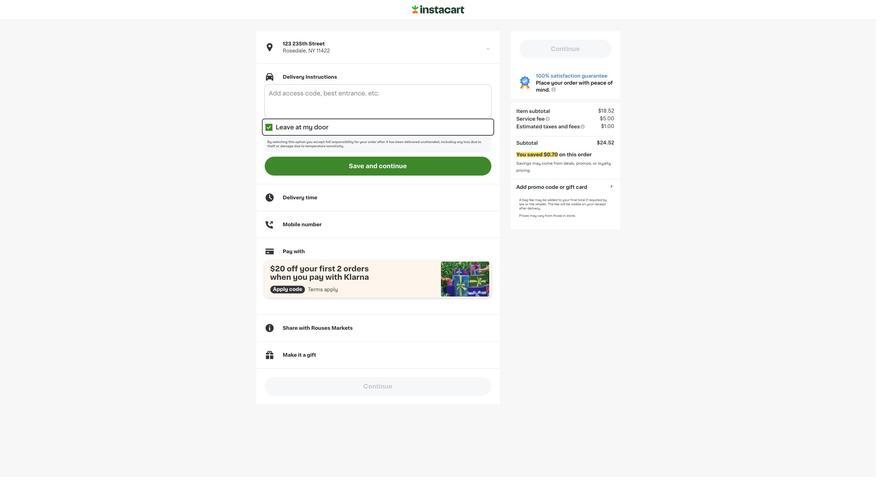 Task type: describe. For each thing, give the bounding box(es) containing it.
number
[[302, 222, 322, 227]]

11422
[[317, 48, 330, 53]]

order inside place your order with peace of mind.
[[564, 81, 578, 85]]

orders
[[344, 265, 369, 273]]

theft
[[268, 145, 276, 148]]

when
[[270, 274, 291, 281]]

pay
[[310, 274, 324, 281]]

delivery for delivery instructions
[[283, 75, 305, 79]]

card
[[576, 185, 588, 190]]

by
[[268, 140, 272, 144]]

item
[[517, 109, 528, 114]]

with inside place your order with peace of mind.
[[579, 81, 590, 85]]

savings may come from deals, promos, or loyalty pricing.
[[517, 162, 613, 173]]

100% satisfaction guarantee
[[536, 74, 608, 78]]

loss
[[464, 140, 471, 144]]

apply
[[324, 287, 338, 292]]

code inside button
[[546, 185, 559, 190]]

item subtotal
[[517, 109, 550, 114]]

mind.
[[536, 88, 551, 92]]

save
[[349, 164, 365, 169]]

your inside $20 off your first 2 orders when you pay with klarna
[[300, 265, 318, 273]]

save and continue
[[349, 164, 407, 169]]

with right share
[[299, 326, 310, 331]]

those
[[554, 214, 563, 217]]

responsibility
[[332, 140, 354, 144]]

pricing.
[[517, 169, 531, 173]]

your inside by selecting this option you accept full responsibility for your order after it has been delivered unattended, including any loss due to theft or damage due to temperature sensitivity.
[[360, 140, 367, 144]]

1 horizontal spatial this
[[567, 152, 577, 157]]

if
[[586, 199, 589, 202]]

or inside "a bag fee may be added to your final total if required by law or the retailer. the fee will be visible on your receipt after delivery."
[[526, 203, 529, 206]]

place
[[536, 81, 551, 85]]

mobile
[[283, 222, 301, 227]]

or inside savings may come from deals, promos, or loyalty pricing.
[[593, 162, 597, 166]]

1 horizontal spatial fee
[[537, 117, 545, 122]]

your inside place your order with peace of mind.
[[552, 81, 563, 85]]

satisfaction
[[551, 74, 581, 78]]

from for those
[[546, 214, 553, 217]]

your up will
[[563, 199, 570, 202]]

terms apply
[[308, 287, 338, 292]]

visible
[[572, 203, 582, 206]]

subtotal
[[517, 141, 538, 146]]

delivery instructions
[[283, 75, 337, 79]]

or inside button
[[560, 185, 565, 190]]

peace
[[591, 81, 607, 85]]

law
[[520, 203, 525, 206]]

add promo code or gift card
[[517, 185, 588, 190]]

apply code
[[273, 287, 303, 292]]

damage
[[281, 145, 294, 148]]

1 horizontal spatial and
[[559, 124, 568, 129]]

you
[[517, 152, 527, 157]]

$1.00
[[602, 124, 615, 129]]

fees
[[569, 124, 580, 129]]

by
[[603, 199, 607, 202]]

with right pay
[[294, 249, 305, 254]]

come
[[542, 162, 553, 166]]

0 horizontal spatial due
[[295, 145, 301, 148]]

pay
[[283, 249, 293, 254]]

markets
[[332, 326, 353, 331]]

selecting
[[273, 140, 288, 144]]

123 235th street rosedale, ny 11422
[[283, 41, 330, 53]]

ny
[[309, 48, 316, 53]]

make
[[283, 353, 297, 358]]

first
[[320, 265, 336, 273]]

make it a gift
[[283, 353, 316, 358]]

service fee
[[517, 117, 545, 122]]

retailer.
[[536, 203, 547, 206]]

instructions
[[306, 75, 337, 79]]

required
[[589, 199, 603, 202]]

and inside button
[[366, 164, 378, 169]]

with inside $20 off your first 2 orders when you pay with klarna
[[326, 274, 343, 281]]

may for vary
[[530, 214, 537, 217]]

leave
[[276, 124, 294, 130]]

1 vertical spatial fee
[[530, 199, 535, 202]]

0 horizontal spatial be
[[543, 199, 547, 202]]

order inside by selecting this option you accept full responsibility for your order after it has been delivered unattended, including any loss due to theft or damage due to temperature sensitivity.
[[368, 140, 377, 144]]

pay with
[[283, 249, 305, 254]]

promo
[[528, 185, 545, 190]]

home image
[[412, 4, 465, 15]]

add
[[517, 185, 527, 190]]

after inside "a bag fee may be added to your final total if required by law or the retailer. the fee will be visible on your receipt after delivery."
[[520, 207, 527, 210]]

save and continue button
[[265, 157, 492, 176]]

estimated taxes and fees
[[517, 124, 580, 129]]

gift inside add promo code or gift card button
[[566, 185, 575, 190]]

estimated
[[517, 124, 543, 129]]

terms
[[308, 287, 323, 292]]

sensitivity.
[[327, 145, 344, 148]]

for
[[355, 140, 359, 144]]

$0.70
[[544, 152, 558, 157]]

guarantee
[[582, 74, 608, 78]]

saved
[[528, 152, 543, 157]]

add promo code or gift card button
[[517, 184, 588, 191]]

$20
[[270, 265, 285, 273]]

mobile number
[[283, 222, 322, 227]]

klarna
[[344, 274, 369, 281]]

time
[[306, 195, 318, 200]]

2 vertical spatial order
[[578, 152, 592, 157]]

share
[[283, 326, 298, 331]]

prices
[[520, 214, 530, 217]]

delivery.
[[528, 207, 541, 210]]

2
[[337, 265, 342, 273]]

123
[[283, 41, 292, 46]]

delivery for delivery time
[[283, 195, 305, 200]]

0 horizontal spatial it
[[298, 353, 302, 358]]



Task type: locate. For each thing, give the bounding box(es) containing it.
you down off
[[293, 274, 308, 281]]

and
[[559, 124, 568, 129], [366, 164, 378, 169]]

0 vertical spatial this
[[289, 140, 295, 144]]

1 vertical spatial to
[[301, 145, 305, 148]]

$20 off your first 2 orders when you pay with klarna
[[270, 265, 369, 281]]

0 vertical spatial be
[[543, 199, 547, 202]]

0 horizontal spatial this
[[289, 140, 295, 144]]

0 vertical spatial after
[[378, 140, 386, 144]]

from
[[554, 162, 563, 166], [546, 214, 553, 217]]

total
[[578, 199, 586, 202]]

bag
[[523, 199, 529, 202]]

1 vertical spatial be
[[567, 203, 571, 206]]

gift left card
[[566, 185, 575, 190]]

my
[[303, 124, 313, 130]]

temperature
[[306, 145, 326, 148]]

unattended,
[[421, 140, 441, 144]]

fee down the 'subtotal' at the right
[[537, 117, 545, 122]]

place your order with peace of mind.
[[536, 81, 613, 92]]

by selecting this option you accept full responsibility for your order after it has been delivered unattended, including any loss due to theft or damage due to temperature sensitivity.
[[268, 140, 482, 148]]

0 horizontal spatial and
[[366, 164, 378, 169]]

or inside by selecting this option you accept full responsibility for your order after it has been delivered unattended, including any loss due to theft or damage due to temperature sensitivity.
[[276, 145, 280, 148]]

gift right a
[[307, 353, 316, 358]]

to
[[478, 140, 482, 144], [301, 145, 305, 148], [559, 199, 562, 202]]

code up added
[[546, 185, 559, 190]]

with down the 2
[[326, 274, 343, 281]]

loyalty
[[598, 162, 612, 166]]

0 vertical spatial fee
[[537, 117, 545, 122]]

from for deals,
[[554, 162, 563, 166]]

gift
[[566, 185, 575, 190], [307, 353, 316, 358]]

1 horizontal spatial after
[[520, 207, 527, 210]]

2 horizontal spatial to
[[559, 199, 562, 202]]

added
[[548, 199, 558, 202]]

1 vertical spatial and
[[366, 164, 378, 169]]

this
[[289, 140, 295, 144], [567, 152, 577, 157]]

due down 'option'
[[295, 145, 301, 148]]

0 vertical spatial order
[[564, 81, 578, 85]]

delivery
[[283, 75, 305, 79], [283, 195, 305, 200]]

will
[[561, 203, 566, 206]]

1 vertical spatial you
[[293, 274, 308, 281]]

1 horizontal spatial from
[[554, 162, 563, 166]]

you up the temperature
[[307, 140, 313, 144]]

0 vertical spatial from
[[554, 162, 563, 166]]

0 horizontal spatial fee
[[530, 199, 535, 202]]

subtotal
[[530, 109, 550, 114]]

this inside by selecting this option you accept full responsibility for your order after it has been delivered unattended, including any loss due to theft or damage due to temperature sensitivity.
[[289, 140, 295, 144]]

0 horizontal spatial from
[[546, 214, 553, 217]]

may
[[533, 162, 541, 166], [535, 199, 542, 202], [530, 214, 537, 217]]

the
[[530, 203, 535, 206]]

promos,
[[577, 162, 593, 166]]

a bag fee may be added to your final total if required by law or the retailer. the fee will be visible on your receipt after delivery.
[[520, 199, 607, 210]]

1 vertical spatial this
[[567, 152, 577, 157]]

after left the has
[[378, 140, 386, 144]]

0 horizontal spatial gift
[[307, 353, 316, 358]]

may for come
[[533, 162, 541, 166]]

rouses
[[312, 326, 331, 331]]

1 horizontal spatial due
[[471, 140, 478, 144]]

order down 100% satisfaction guarantee
[[564, 81, 578, 85]]

0 horizontal spatial to
[[301, 145, 305, 148]]

may inside savings may come from deals, promos, or loyalty pricing.
[[533, 162, 541, 166]]

from down you saved $0.70 on this order
[[554, 162, 563, 166]]

on down the total
[[582, 203, 586, 206]]

delivery time
[[283, 195, 318, 200]]

with down guarantee
[[579, 81, 590, 85]]

door
[[314, 124, 329, 130]]

and left fees
[[559, 124, 568, 129]]

your down if
[[587, 203, 594, 206]]

1 vertical spatial from
[[546, 214, 553, 217]]

this up deals,
[[567, 152, 577, 157]]

be right will
[[567, 203, 571, 206]]

0 horizontal spatial on
[[560, 152, 566, 157]]

from inside savings may come from deals, promos, or loyalty pricing.
[[554, 162, 563, 166]]

1 vertical spatial order
[[368, 140, 377, 144]]

after inside by selecting this option you accept full responsibility for your order after it has been delivered unattended, including any loss due to theft or damage due to temperature sensitivity.
[[378, 140, 386, 144]]

1 vertical spatial on
[[582, 203, 586, 206]]

a
[[520, 199, 522, 202]]

full
[[326, 140, 331, 144]]

apply
[[273, 287, 288, 292]]

$24.52
[[597, 140, 615, 145]]

deals,
[[564, 162, 576, 166]]

or down bag
[[526, 203, 529, 206]]

1 vertical spatial delivery
[[283, 195, 305, 200]]

more info about 100% satisfaction guarantee image
[[551, 87, 557, 92]]

on
[[560, 152, 566, 157], [582, 203, 586, 206]]

0 horizontal spatial code
[[290, 287, 303, 292]]

or left loyalty
[[593, 162, 597, 166]]

235th
[[293, 41, 308, 46]]

0 vertical spatial gift
[[566, 185, 575, 190]]

it inside by selecting this option you accept full responsibility for your order after it has been delivered unattended, including any loss due to theft or damage due to temperature sensitivity.
[[386, 140, 389, 144]]

1 vertical spatial after
[[520, 207, 527, 210]]

2 vertical spatial may
[[530, 214, 537, 217]]

after down law
[[520, 207, 527, 210]]

0 horizontal spatial after
[[378, 140, 386, 144]]

store.
[[567, 214, 576, 217]]

may inside "a bag fee may be added to your final total if required by law or the retailer. the fee will be visible on your receipt after delivery."
[[535, 199, 542, 202]]

has
[[389, 140, 395, 144]]

delivered
[[405, 140, 420, 144]]

on inside "a bag fee may be added to your final total if required by law or the retailer. the fee will be visible on your receipt after delivery."
[[582, 203, 586, 206]]

from right vary
[[546, 214, 553, 217]]

it left a
[[298, 353, 302, 358]]

with
[[579, 81, 590, 85], [294, 249, 305, 254], [326, 274, 343, 281], [299, 326, 310, 331]]

or up will
[[560, 185, 565, 190]]

due
[[471, 140, 478, 144], [295, 145, 301, 148]]

1 horizontal spatial to
[[478, 140, 482, 144]]

code right apply
[[290, 287, 303, 292]]

may up retailer.
[[535, 199, 542, 202]]

to down 'option'
[[301, 145, 305, 148]]

the
[[548, 203, 554, 206]]

savings
[[517, 162, 532, 166]]

$18.52
[[599, 109, 615, 114]]

2 vertical spatial to
[[559, 199, 562, 202]]

2 horizontal spatial fee
[[555, 203, 560, 206]]

0 vertical spatial it
[[386, 140, 389, 144]]

$5.00
[[600, 116, 615, 121]]

any
[[457, 140, 463, 144]]

be
[[543, 199, 547, 202], [567, 203, 571, 206]]

1 horizontal spatial it
[[386, 140, 389, 144]]

been
[[396, 140, 404, 144]]

1 vertical spatial code
[[290, 287, 303, 292]]

on up deals,
[[560, 152, 566, 157]]

0 vertical spatial may
[[533, 162, 541, 166]]

to right the loss
[[478, 140, 482, 144]]

2 delivery from the top
[[283, 195, 305, 200]]

accept
[[314, 140, 325, 144]]

1 delivery from the top
[[283, 75, 305, 79]]

it
[[386, 140, 389, 144], [298, 353, 302, 358]]

delivery left the time
[[283, 195, 305, 200]]

None text field
[[265, 85, 492, 118]]

your right for
[[360, 140, 367, 144]]

due right the loss
[[471, 140, 478, 144]]

at
[[296, 124, 302, 130]]

fee
[[537, 117, 545, 122], [530, 199, 535, 202], [555, 203, 560, 206]]

1 vertical spatial gift
[[307, 353, 316, 358]]

you inside by selecting this option you accept full responsibility for your order after it has been delivered unattended, including any loss due to theft or damage due to temperature sensitivity.
[[307, 140, 313, 144]]

1 vertical spatial it
[[298, 353, 302, 358]]

option
[[295, 140, 306, 144]]

0 vertical spatial to
[[478, 140, 482, 144]]

this up damage
[[289, 140, 295, 144]]

you
[[307, 140, 313, 144], [293, 274, 308, 281]]

2 vertical spatial fee
[[555, 203, 560, 206]]

to inside "a bag fee may be added to your final total if required by law or the retailer. the fee will be visible on your receipt after delivery."
[[559, 199, 562, 202]]

your up 'pay'
[[300, 265, 318, 273]]

prices may vary from those in store.
[[520, 214, 576, 217]]

1 horizontal spatial on
[[582, 203, 586, 206]]

1 horizontal spatial gift
[[566, 185, 575, 190]]

your
[[552, 81, 563, 85], [360, 140, 367, 144], [563, 199, 570, 202], [587, 203, 594, 206], [300, 265, 318, 273]]

you inside $20 off your first 2 orders when you pay with klarna
[[293, 274, 308, 281]]

fee up the
[[530, 199, 535, 202]]

1 vertical spatial due
[[295, 145, 301, 148]]

0 vertical spatial due
[[471, 140, 478, 144]]

final
[[571, 199, 578, 202]]

order right for
[[368, 140, 377, 144]]

1 horizontal spatial code
[[546, 185, 559, 190]]

0 vertical spatial delivery
[[283, 75, 305, 79]]

delivery address image
[[485, 46, 492, 52]]

or down selecting
[[276, 145, 280, 148]]

1 horizontal spatial be
[[567, 203, 571, 206]]

0 vertical spatial and
[[559, 124, 568, 129]]

in
[[564, 214, 566, 217]]

may down the saved
[[533, 162, 541, 166]]

to up will
[[559, 199, 562, 202]]

off
[[287, 265, 298, 273]]

taxes
[[544, 124, 558, 129]]

rosedale,
[[283, 48, 307, 53]]

may down delivery.
[[530, 214, 537, 217]]

you saved $0.70 on this order
[[517, 152, 592, 157]]

0 vertical spatial code
[[546, 185, 559, 190]]

be up retailer.
[[543, 199, 547, 202]]

vary
[[538, 214, 545, 217]]

it left the has
[[386, 140, 389, 144]]

and right 'save' at the top of page
[[366, 164, 378, 169]]

order up promos,
[[578, 152, 592, 157]]

order
[[564, 81, 578, 85], [368, 140, 377, 144], [578, 152, 592, 157]]

1 vertical spatial may
[[535, 199, 542, 202]]

100%
[[536, 74, 550, 78]]

your up more info about 100% satisfaction guarantee image
[[552, 81, 563, 85]]

fee left will
[[555, 203, 560, 206]]

delivery down rosedale,
[[283, 75, 305, 79]]

0 vertical spatial on
[[560, 152, 566, 157]]

0 vertical spatial you
[[307, 140, 313, 144]]



Task type: vqa. For each thing, say whether or not it's contained in the screenshot.
middle ITEMS
no



